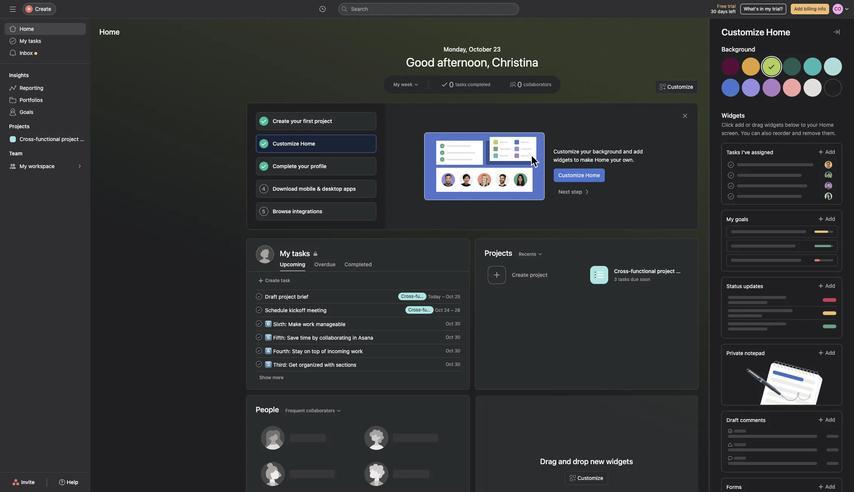 Task type: vqa. For each thing, say whether or not it's contained in the screenshot.
THE CREATE PROJECT
yes



Task type: locate. For each thing, give the bounding box(es) containing it.
2 add button from the top
[[813, 212, 840, 226]]

create for create task
[[265, 278, 280, 284]]

teams element
[[0, 147, 90, 174]]

oct for 4️⃣ fourth: stay on top of incoming work
[[446, 348, 453, 354]]

add button for goals
[[813, 212, 840, 226]]

status
[[727, 283, 742, 290]]

1 vertical spatial functional
[[631, 268, 656, 275]]

1 vertical spatial to
[[574, 157, 579, 163]]

1 completed image from the top
[[254, 306, 263, 315]]

2 horizontal spatial tasks
[[618, 277, 629, 283]]

completed checkbox down create task button
[[254, 292, 263, 301]]

tasks up inbox at the left of the page
[[28, 38, 41, 44]]

1 vertical spatial customize home
[[273, 140, 315, 147]]

my up inbox at the left of the page
[[20, 38, 27, 44]]

functional up soon
[[631, 268, 656, 275]]

1 vertical spatial completed checkbox
[[254, 319, 263, 328]]

home link
[[5, 23, 86, 35]]

1 completed checkbox from the top
[[254, 306, 263, 315]]

incoming
[[327, 348, 350, 355]]

1 vertical spatial completed image
[[254, 346, 263, 355]]

1 vertical spatial add
[[634, 148, 643, 155]]

widgets up also
[[765, 122, 784, 128]]

list image
[[595, 271, 604, 280]]

widgets
[[722, 112, 745, 119]]

1 vertical spatial customize button
[[565, 472, 608, 485]]

5 add button from the top
[[813, 413, 840, 427]]

1 vertical spatial in
[[353, 335, 357, 341]]

1 vertical spatial projects
[[485, 249, 513, 257]]

add profile photo image
[[256, 246, 274, 264]]

home inside the customize your background and add widgets to make home your own.
[[595, 157, 609, 163]]

30 for 3️⃣ third: get organized with sections
[[455, 362, 460, 367]]

inbox
[[20, 50, 33, 56]]

1 horizontal spatial –
[[451, 307, 453, 313]]

oct for 5️⃣ fifth: save time by collaborating in asana
[[446, 335, 453, 340]]

0 horizontal spatial functional
[[36, 136, 60, 142]]

1 horizontal spatial and
[[623, 148, 632, 155]]

completed image left 6️⃣ at the left bottom
[[254, 319, 263, 328]]

1 vertical spatial draft
[[727, 417, 739, 424]]

1 vertical spatial project
[[657, 268, 675, 275]]

customize button
[[655, 80, 698, 94], [565, 472, 608, 485]]

1 horizontal spatial add
[[735, 122, 744, 128]]

search
[[351, 6, 368, 12]]

plan inside projects element
[[80, 136, 90, 142]]

customize inside the customize your background and add widgets to make home your own.
[[554, 148, 579, 155]]

functional up teams element
[[36, 136, 60, 142]]

and up own.
[[623, 148, 632, 155]]

1 completed image from the top
[[254, 292, 263, 301]]

2 oct 30 from the top
[[446, 335, 460, 340]]

0 horizontal spatial add
[[634, 148, 643, 155]]

3 oct 30 button from the top
[[446, 348, 460, 354]]

4 oct 30 from the top
[[446, 362, 460, 367]]

and down below on the top of page
[[792, 130, 801, 136]]

your
[[291, 118, 302, 124], [807, 122, 818, 128], [581, 148, 592, 155], [611, 157, 622, 163]]

customize home
[[559, 172, 600, 178]]

create for create
[[35, 6, 51, 12]]

0 vertical spatial create
[[35, 6, 51, 12]]

– right today
[[442, 294, 445, 300]]

oct for 6️⃣ sixth: make work manageable
[[446, 321, 453, 327]]

add for notepad
[[826, 350, 836, 356]]

0 vertical spatial customize button
[[655, 80, 698, 94]]

project inside cross-functional project plan 3 tasks due soon
[[657, 268, 675, 275]]

completed image for schedule
[[254, 306, 263, 315]]

2 vertical spatial and
[[559, 457, 571, 466]]

customize home down the what's
[[722, 27, 791, 37]]

cross- up 3
[[614, 268, 631, 275]]

1 vertical spatial collaborators
[[306, 408, 335, 414]]

1 horizontal spatial to
[[801, 122, 806, 128]]

30 for 6️⃣ sixth: make work manageable
[[455, 321, 460, 327]]

0 vertical spatial completed image
[[254, 306, 263, 315]]

widgets up customize home
[[554, 157, 573, 163]]

1 horizontal spatial in
[[760, 6, 764, 12]]

0 horizontal spatial to
[[574, 157, 579, 163]]

plan inside cross-functional project plan 3 tasks due soon
[[676, 268, 687, 275]]

0 vertical spatial widgets
[[765, 122, 784, 128]]

0 vertical spatial add
[[735, 122, 744, 128]]

Completed checkbox
[[254, 292, 263, 301], [254, 319, 263, 328], [254, 333, 263, 342]]

4 oct 30 button from the top
[[446, 362, 460, 367]]

portfolios link
[[5, 94, 86, 106]]

1 vertical spatial widgets
[[554, 157, 573, 163]]

forms
[[727, 484, 742, 491]]

3 oct 30 from the top
[[446, 348, 460, 354]]

my inside dropdown button
[[393, 82, 400, 87]]

tasks right 3
[[618, 277, 629, 283]]

create
[[35, 6, 51, 12], [273, 118, 289, 124], [265, 278, 280, 284]]

4️⃣ fourth: stay on top of incoming work
[[265, 348, 363, 355]]

customize home
[[722, 27, 791, 37], [273, 140, 315, 147]]

what's in my trial?
[[744, 6, 783, 12]]

0 vertical spatial draft
[[265, 294, 277, 300]]

functional inside cross-functional project plan 3 tasks due soon
[[631, 268, 656, 275]]

projects button
[[0, 123, 30, 130]]

cross-functional project plan link
[[5, 133, 90, 145]]

2 horizontal spatial and
[[792, 130, 801, 136]]

0 horizontal spatial collaborators
[[306, 408, 335, 414]]

completed image left 5️⃣
[[254, 333, 263, 342]]

widgets inside the customize your background and add widgets to make home your own.
[[554, 157, 573, 163]]

goals
[[20, 109, 33, 115]]

your up "make"
[[581, 148, 592, 155]]

completed checkbox left 5️⃣
[[254, 333, 263, 342]]

stay
[[292, 348, 303, 355]]

today
[[428, 294, 441, 300]]

0 vertical spatial –
[[442, 294, 445, 300]]

3 completed checkbox from the top
[[254, 360, 263, 369]]

0 vertical spatial cross-
[[20, 136, 36, 142]]

browse integrations
[[273, 208, 322, 215]]

cross- down projects dropdown button
[[20, 136, 36, 142]]

work right make
[[303, 321, 314, 327]]

1 horizontal spatial customize button
[[655, 80, 698, 94]]

my left 'goals'
[[727, 216, 734, 223]]

drag
[[540, 457, 557, 466]]

collaborators inside "dropdown button"
[[306, 408, 335, 414]]

1 horizontal spatial plan
[[676, 268, 687, 275]]

sections
[[336, 362, 356, 368]]

0 for tasks completed
[[449, 80, 454, 89]]

insights element
[[0, 69, 90, 120]]

add up own.
[[634, 148, 643, 155]]

1 add button from the top
[[813, 145, 840, 159]]

1 horizontal spatial draft
[[727, 417, 739, 424]]

1 vertical spatial –
[[451, 307, 453, 313]]

0 horizontal spatial cross-
[[20, 136, 36, 142]]

4 completed image from the top
[[254, 360, 263, 369]]

to inside the customize your background and add widgets to make home your own.
[[574, 157, 579, 163]]

0 horizontal spatial and
[[559, 457, 571, 466]]

and left 'drop'
[[559, 457, 571, 466]]

0 horizontal spatial customize home
[[273, 140, 315, 147]]

0 vertical spatial to
[[801, 122, 806, 128]]

customize your background and add widgets to make home your own.
[[554, 148, 643, 163]]

0
[[449, 80, 454, 89], [518, 80, 522, 89]]

1 vertical spatial create
[[273, 118, 289, 124]]

in left my
[[760, 6, 764, 12]]

next step
[[559, 189, 582, 195]]

2 0 from the left
[[518, 80, 522, 89]]

0 vertical spatial functional
[[36, 136, 60, 142]]

0 vertical spatial plan
[[80, 136, 90, 142]]

completed image left 4️⃣
[[254, 346, 263, 355]]

1 vertical spatial cross-
[[614, 268, 631, 275]]

oct 30 button for 3️⃣ third: get organized with sections
[[446, 362, 460, 367]]

my
[[765, 6, 771, 12]]

functional inside projects element
[[36, 136, 60, 142]]

0 horizontal spatial widgets
[[554, 157, 573, 163]]

1 horizontal spatial cross-
[[614, 268, 631, 275]]

draft
[[265, 294, 277, 300], [727, 417, 739, 424]]

inbox link
[[5, 47, 86, 59]]

1 completed checkbox from the top
[[254, 292, 263, 301]]

create inside "popup button"
[[35, 6, 51, 12]]

2 vertical spatial tasks
[[618, 277, 629, 283]]

customize button down drag and drop new widgets
[[565, 472, 608, 485]]

2 completed checkbox from the top
[[254, 319, 263, 328]]

upcoming
[[280, 261, 305, 268]]

help
[[67, 479, 78, 486]]

1 oct 30 button from the top
[[446, 321, 460, 327]]

create project
[[512, 272, 548, 278]]

2 vertical spatial project
[[279, 294, 296, 300]]

download mobile & desktop apps
[[273, 186, 356, 192]]

0 vertical spatial completed checkbox
[[254, 292, 263, 301]]

work down asana on the left of page
[[351, 348, 363, 355]]

completed checkbox for 5️⃣
[[254, 333, 263, 342]]

portfolios
[[20, 97, 43, 103]]

oct 30 button for 6️⃣ sixth: make work manageable
[[446, 321, 460, 327]]

2 vertical spatial completed checkbox
[[254, 333, 263, 342]]

2 vertical spatial create
[[265, 278, 280, 284]]

0 horizontal spatial draft
[[265, 294, 277, 300]]

create left first project on the left top of the page
[[273, 118, 289, 124]]

cross- inside cross-functional project plan 3 tasks due soon
[[614, 268, 631, 275]]

4 add button from the top
[[813, 346, 840, 360]]

create your first project
[[273, 118, 332, 124]]

0 horizontal spatial tasks
[[28, 38, 41, 44]]

my down team
[[20, 163, 27, 169]]

3 completed checkbox from the top
[[254, 333, 263, 342]]

create left task
[[265, 278, 280, 284]]

30 for 4️⃣ fourth: stay on top of incoming work
[[455, 348, 460, 354]]

christina
[[492, 55, 539, 69]]

overdue
[[314, 261, 336, 268]]

info
[[818, 6, 826, 12]]

cross- inside projects element
[[20, 136, 36, 142]]

sixth:
[[273, 321, 287, 327]]

oct for 3️⃣ third: get organized with sections
[[446, 362, 453, 367]]

completed checkbox left 3️⃣
[[254, 360, 263, 369]]

1 horizontal spatial widgets
[[765, 122, 784, 128]]

goals
[[735, 216, 749, 223]]

and inside the customize your background and add widgets to make home your own.
[[623, 148, 632, 155]]

1 oct 30 from the top
[[446, 321, 460, 327]]

completed checkbox for schedule
[[254, 306, 263, 315]]

oct 30 for 6️⃣ sixth: make work manageable
[[446, 321, 460, 327]]

2 completed image from the top
[[254, 319, 263, 328]]

add for i've
[[826, 149, 836, 155]]

1 horizontal spatial projects
[[485, 249, 513, 257]]

customize down drag and drop new widgets
[[578, 475, 603, 482]]

next step button
[[554, 185, 595, 199]]

customize up close icon
[[668, 84, 693, 90]]

3 add button from the top
[[813, 279, 840, 293]]

0 horizontal spatial project
[[61, 136, 79, 142]]

0 vertical spatial customize home
[[722, 27, 791, 37]]

monday, october 23 good afternoon, christina
[[406, 46, 539, 69]]

0 vertical spatial and
[[792, 130, 801, 136]]

left
[[729, 9, 736, 14]]

project
[[61, 136, 79, 142], [657, 268, 675, 275], [279, 294, 296, 300]]

cross-functional project plan
[[20, 136, 90, 142]]

create task
[[265, 278, 290, 284]]

0 horizontal spatial in
[[353, 335, 357, 341]]

&
[[317, 186, 321, 192]]

0 vertical spatial completed checkbox
[[254, 306, 263, 315]]

add for goals
[[826, 216, 836, 222]]

status updates
[[727, 283, 763, 290]]

completed checkbox left schedule
[[254, 306, 263, 315]]

my tasks
[[20, 38, 41, 44]]

tasks left completed at the right of page
[[455, 82, 467, 87]]

to inside click add or drag widgets below to your home screen. you can also reorder and remove them.
[[801, 122, 806, 128]]

my left week
[[393, 82, 400, 87]]

1 vertical spatial tasks
[[455, 82, 467, 87]]

on
[[304, 348, 310, 355]]

in left asana on the left of page
[[353, 335, 357, 341]]

0 vertical spatial project
[[61, 136, 79, 142]]

monday,
[[444, 46, 468, 53]]

oct 30
[[446, 321, 460, 327], [446, 335, 460, 340], [446, 348, 460, 354], [446, 362, 460, 367]]

completed checkbox left 6️⃣ at the left bottom
[[254, 319, 263, 328]]

collaborators right frequent
[[306, 408, 335, 414]]

add
[[735, 122, 744, 128], [634, 148, 643, 155]]

your up remove
[[807, 122, 818, 128]]

projects inside projects dropdown button
[[9, 123, 30, 130]]

close customization pane image
[[834, 29, 840, 35]]

customize inside button
[[559, 172, 584, 178]]

my inside teams element
[[20, 163, 27, 169]]

customize home up the complete your profile on the top
[[273, 140, 315, 147]]

3️⃣ third: get organized with sections
[[265, 362, 356, 368]]

frequent
[[285, 408, 305, 414]]

1 horizontal spatial project
[[279, 294, 296, 300]]

create for create your first project
[[273, 118, 289, 124]]

0 horizontal spatial projects
[[9, 123, 30, 130]]

new widgets
[[591, 457, 633, 466]]

afternoon,
[[437, 55, 489, 69]]

my week
[[393, 82, 413, 87]]

my for my workspace
[[20, 163, 27, 169]]

30
[[711, 9, 717, 14], [455, 321, 460, 327], [455, 335, 460, 340], [455, 348, 460, 354], [455, 362, 460, 367]]

1 horizontal spatial collaborators
[[524, 82, 552, 87]]

frequent collaborators button
[[282, 406, 344, 416]]

customize up next step
[[559, 172, 584, 178]]

completed image
[[254, 292, 263, 301], [254, 319, 263, 328], [254, 333, 263, 342], [254, 360, 263, 369]]

2 vertical spatial completed checkbox
[[254, 360, 263, 369]]

collaborators down christina at the right top of the page
[[524, 82, 552, 87]]

1 vertical spatial completed checkbox
[[254, 346, 263, 355]]

private notepad
[[727, 350, 765, 357]]

oct
[[446, 294, 454, 300], [435, 307, 443, 313], [446, 321, 453, 327], [446, 335, 453, 340], [446, 348, 453, 354], [446, 362, 453, 367]]

0 down christina at the right top of the page
[[518, 80, 522, 89]]

draft up schedule
[[265, 294, 277, 300]]

projects left "recents"
[[485, 249, 513, 257]]

0 left tasks completed
[[449, 80, 454, 89]]

customize button up close icon
[[655, 80, 698, 94]]

add left or
[[735, 122, 744, 128]]

2 completed image from the top
[[254, 346, 263, 355]]

1 0 from the left
[[449, 80, 454, 89]]

1 horizontal spatial functional
[[631, 268, 656, 275]]

create inside button
[[265, 278, 280, 284]]

oct 30 for 4️⃣ fourth: stay on top of incoming work
[[446, 348, 460, 354]]

your inside click add or drag widgets below to your home screen. you can also reorder and remove them.
[[807, 122, 818, 128]]

2 completed checkbox from the top
[[254, 346, 263, 355]]

due
[[631, 277, 639, 283]]

completed image down create task button
[[254, 292, 263, 301]]

add inside the customize your background and add widgets to make home your own.
[[634, 148, 643, 155]]

to left "make"
[[574, 157, 579, 163]]

private
[[727, 350, 744, 357]]

oct 24 – 26
[[435, 307, 460, 313]]

show more button
[[256, 373, 287, 383]]

0 horizontal spatial 0
[[449, 80, 454, 89]]

tasks inside cross-functional project plan 3 tasks due soon
[[618, 277, 629, 283]]

2 oct 30 button from the top
[[446, 335, 460, 340]]

completed image for 4️⃣
[[254, 346, 263, 355]]

drop
[[573, 457, 589, 466]]

task
[[281, 278, 290, 284]]

projects down goals
[[9, 123, 30, 130]]

projects element
[[0, 120, 90, 147]]

invite button
[[7, 476, 40, 490]]

0 vertical spatial work
[[303, 321, 314, 327]]

0 horizontal spatial plan
[[80, 136, 90, 142]]

1 vertical spatial work
[[351, 348, 363, 355]]

3 completed image from the top
[[254, 333, 263, 342]]

invite
[[21, 479, 35, 486]]

2 horizontal spatial project
[[657, 268, 675, 275]]

1 vertical spatial plan
[[676, 268, 687, 275]]

trial
[[728, 3, 736, 9]]

add button for notepad
[[813, 346, 840, 360]]

customize up customize home
[[554, 148, 579, 155]]

free trial 30 days left
[[711, 3, 736, 14]]

my for my tasks
[[20, 38, 27, 44]]

drag and drop new widgets
[[540, 457, 633, 466]]

my inside global element
[[20, 38, 27, 44]]

add for updates
[[826, 283, 836, 289]]

0 horizontal spatial –
[[442, 294, 445, 300]]

completed image
[[254, 306, 263, 315], [254, 346, 263, 355]]

0 vertical spatial in
[[760, 6, 764, 12]]

home inside click add or drag widgets below to your home screen. you can also reorder and remove them.
[[820, 122, 834, 128]]

0 vertical spatial tasks
[[28, 38, 41, 44]]

– right 24
[[451, 307, 453, 313]]

0 horizontal spatial work
[[303, 321, 314, 327]]

draft left the comments
[[727, 417, 739, 424]]

Completed checkbox
[[254, 306, 263, 315], [254, 346, 263, 355], [254, 360, 263, 369]]

to right below on the top of page
[[801, 122, 806, 128]]

add button
[[813, 145, 840, 159], [813, 212, 840, 226], [813, 279, 840, 293], [813, 346, 840, 360], [813, 413, 840, 427], [813, 480, 840, 493]]

1 horizontal spatial 0
[[518, 80, 522, 89]]

completed checkbox left 4️⃣
[[254, 346, 263, 355]]

create up home link
[[35, 6, 51, 12]]

0 vertical spatial projects
[[9, 123, 30, 130]]

1 vertical spatial and
[[623, 148, 632, 155]]

my for my goals
[[727, 216, 734, 223]]

completed image left 3️⃣
[[254, 360, 263, 369]]

1 horizontal spatial customize home
[[722, 27, 791, 37]]

project for cross-functional project plan
[[61, 136, 79, 142]]

completed image left schedule
[[254, 306, 263, 315]]



Task type: describe. For each thing, give the bounding box(es) containing it.
mobile
[[299, 186, 316, 192]]

add inside button
[[794, 6, 803, 12]]

my week button
[[390, 79, 422, 90]]

23
[[494, 46, 501, 53]]

plan for cross-functional project plan 3 tasks due soon
[[676, 268, 687, 275]]

completed image for draft
[[254, 292, 263, 301]]

plan for cross-functional project plan
[[80, 136, 90, 142]]

5
[[262, 208, 265, 215]]

recents
[[519, 251, 537, 257]]

trial?
[[773, 6, 783, 12]]

free
[[717, 3, 727, 9]]

oct 30 for 3️⃣ third: get organized with sections
[[446, 362, 460, 367]]

global element
[[0, 18, 90, 64]]

meeting
[[307, 307, 326, 313]]

third:
[[273, 362, 287, 368]]

upcoming button
[[280, 261, 305, 271]]

today – oct 25
[[428, 294, 460, 300]]

oct 30 button for 5️⃣ fifth: save time by collaborating in asana
[[446, 335, 460, 340]]

next
[[559, 189, 570, 195]]

my tasks link
[[5, 35, 86, 47]]

oct 30 for 5️⃣ fifth: save time by collaborating in asana
[[446, 335, 460, 340]]

create project link
[[485, 264, 587, 288]]

cross-functional project plan 3 tasks due soon
[[614, 268, 687, 283]]

updates
[[744, 283, 763, 290]]

billing
[[804, 6, 817, 12]]

completed checkbox for 3️⃣
[[254, 360, 263, 369]]

step
[[572, 189, 582, 195]]

3
[[614, 277, 617, 283]]

completed button
[[345, 261, 372, 271]]

add button for comments
[[813, 413, 840, 427]]

drag
[[752, 122, 763, 128]]

functional for cross-functional project plan 3 tasks due soon
[[631, 268, 656, 275]]

draft project brief
[[265, 294, 308, 300]]

them.
[[822, 130, 836, 136]]

hide sidebar image
[[10, 6, 16, 12]]

close image
[[682, 113, 688, 119]]

25
[[455, 294, 460, 300]]

my workspace
[[20, 163, 55, 169]]

people
[[256, 405, 279, 414]]

schedule kickoff meeting
[[265, 307, 326, 313]]

overdue button
[[314, 261, 336, 271]]

top
[[312, 348, 320, 355]]

6 add button from the top
[[813, 480, 840, 493]]

and inside click add or drag widgets below to your home screen. you can also reorder and remove them.
[[792, 130, 801, 136]]

with
[[324, 362, 334, 368]]

days
[[718, 9, 728, 14]]

completed checkbox for 6️⃣
[[254, 319, 263, 328]]

functional for cross-functional project plan
[[36, 136, 60, 142]]

see details, my workspace image
[[78, 164, 82, 169]]

my for my week
[[393, 82, 400, 87]]

collaborating
[[319, 335, 351, 341]]

add button for updates
[[813, 279, 840, 293]]

week
[[401, 82, 413, 87]]

completed image for 3️⃣
[[254, 360, 263, 369]]

0 horizontal spatial customize button
[[565, 472, 608, 485]]

can
[[752, 130, 760, 136]]

my tasks
[[280, 249, 310, 258]]

recents button
[[516, 249, 546, 260]]

cross- for cross-functional project plan
[[20, 136, 36, 142]]

widgets inside click add or drag widgets below to your home screen. you can also reorder and remove them.
[[765, 122, 784, 128]]

schedule
[[265, 307, 288, 313]]

draft for draft project brief
[[265, 294, 277, 300]]

remove
[[803, 130, 821, 136]]

history image
[[319, 6, 326, 12]]

my tasks link
[[280, 249, 460, 259]]

add for comments
[[826, 417, 836, 423]]

of
[[321, 348, 326, 355]]

time
[[300, 335, 311, 341]]

1 horizontal spatial tasks
[[455, 82, 467, 87]]

completed image for 5️⃣
[[254, 333, 263, 342]]

add inside click add or drag widgets below to your home screen. you can also reorder and remove them.
[[735, 122, 744, 128]]

your down the background
[[611, 157, 622, 163]]

oct 30 button for 4️⃣ fourth: stay on top of incoming work
[[446, 348, 460, 354]]

5️⃣
[[265, 335, 272, 341]]

home inside home link
[[20, 26, 34, 32]]

5️⃣ fifth: save time by collaborating in asana
[[265, 335, 373, 341]]

search list box
[[338, 3, 519, 15]]

4
[[262, 186, 265, 192]]

0 vertical spatial collaborators
[[524, 82, 552, 87]]

download
[[273, 186, 298, 192]]

6️⃣
[[265, 321, 272, 327]]

by
[[312, 335, 318, 341]]

my goals
[[727, 216, 749, 223]]

30 inside free trial 30 days left
[[711, 9, 717, 14]]

0 for collaborators
[[518, 80, 522, 89]]

fourth:
[[273, 348, 291, 355]]

you
[[741, 130, 750, 136]]

background option group
[[722, 58, 842, 100]]

or
[[746, 122, 751, 128]]

insights
[[9, 72, 29, 78]]

to for your
[[801, 122, 806, 128]]

notepad
[[745, 350, 765, 357]]

organized
[[299, 362, 323, 368]]

reporting link
[[5, 82, 86, 94]]

24
[[444, 307, 450, 313]]

brief
[[297, 294, 308, 300]]

your left first project on the left top of the page
[[291, 118, 302, 124]]

click add or drag widgets below to your home screen. you can also reorder and remove them.
[[722, 122, 836, 136]]

show more
[[259, 375, 284, 381]]

cross- for cross-functional project plan 3 tasks due soon
[[614, 268, 631, 275]]

add button for i've
[[813, 145, 840, 159]]

screen.
[[722, 130, 740, 136]]

i've
[[742, 149, 750, 156]]

30 for 5️⃣ fifth: save time by collaborating in asana
[[455, 335, 460, 340]]

tasks inside global element
[[28, 38, 41, 44]]

team button
[[0, 150, 22, 157]]

completed checkbox for 4️⃣
[[254, 346, 263, 355]]

completed checkbox for draft
[[254, 292, 263, 301]]

draft for draft comments
[[727, 417, 739, 424]]

completed image for 6️⃣
[[254, 319, 263, 328]]

make
[[580, 157, 594, 163]]

what's in my trial? button
[[741, 4, 787, 14]]

home inside the customize home button
[[586, 172, 600, 178]]

draft comments
[[727, 417, 766, 424]]

create task button
[[256, 276, 292, 286]]

1 horizontal spatial work
[[351, 348, 363, 355]]

fifth:
[[273, 335, 286, 341]]

what's
[[744, 6, 759, 12]]

save
[[287, 335, 299, 341]]

4️⃣
[[265, 348, 272, 355]]

good
[[406, 55, 435, 69]]

own.
[[623, 157, 634, 163]]

soon
[[640, 277, 650, 283]]

complete your profile
[[273, 163, 327, 169]]

tasks
[[727, 149, 740, 156]]

project for cross-functional project plan 3 tasks due soon
[[657, 268, 675, 275]]

6️⃣ sixth: make work manageable
[[265, 321, 345, 327]]

manageable
[[316, 321, 345, 327]]

in inside what's in my trial? 'button'
[[760, 6, 764, 12]]

to for make
[[574, 157, 579, 163]]

26
[[455, 307, 460, 313]]

tasks completed
[[455, 82, 491, 87]]

tasks i've assigned
[[727, 149, 774, 156]]

kickoff
[[289, 307, 305, 313]]



